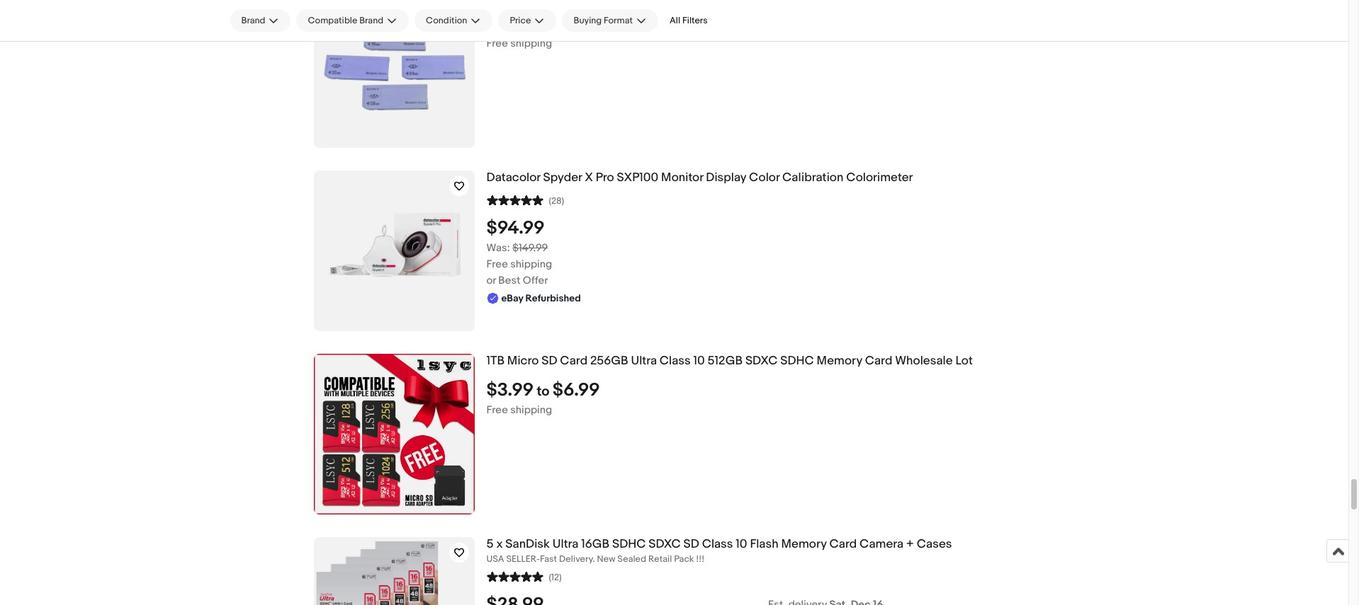 Task type: vqa. For each thing, say whether or not it's contained in the screenshot.
spyder
yes



Task type: locate. For each thing, give the bounding box(es) containing it.
sdxc up retail
[[649, 538, 681, 552]]

$6.99
[[552, 380, 600, 402]]

compatible
[[308, 15, 357, 26]]

shipping inside $94.99 was: $149.99 free shipping or best offer
[[510, 258, 552, 271]]

1 vertical spatial memory
[[781, 538, 827, 552]]

pro
[[596, 171, 614, 185]]

card left wholesale
[[865, 354, 892, 368]]

free for $94.99
[[486, 258, 508, 271]]

pack
[[674, 554, 694, 565]]

sdhc
[[780, 354, 814, 368], [612, 538, 646, 552]]

card up $6.99
[[560, 354, 588, 368]]

sdxc right 512gb
[[745, 354, 778, 368]]

free down $17.47
[[486, 37, 508, 50]]

512gb
[[708, 354, 743, 368]]

5 out of 5 stars image for (28)
[[486, 193, 543, 207]]

$94.99 was: $149.99 free shipping or best offer
[[486, 217, 552, 288]]

shipping inside $17.47 free shipping
[[510, 37, 552, 50]]

class left 512gb
[[660, 354, 691, 368]]

sd up pack
[[684, 538, 699, 552]]

ultra inside '5 x sandisk ultra 16gb sdhc sdxc sd class 10 flash memory card camera + cases usa seller-fast delivery. new sealed retail pack !!!'
[[553, 538, 578, 552]]

free down was:
[[486, 258, 508, 271]]

free inside $3.99 to $6.99 free shipping
[[486, 404, 508, 417]]

0 vertical spatial sd
[[542, 354, 557, 368]]

0 vertical spatial sdxc
[[745, 354, 778, 368]]

buying format
[[574, 15, 633, 26]]

class inside '5 x sandisk ultra 16gb sdhc sdxc sd class 10 flash memory card camera + cases usa seller-fast delivery. new sealed retail pack !!!'
[[702, 538, 733, 552]]

x
[[496, 538, 503, 552]]

0 horizontal spatial sdhc
[[612, 538, 646, 552]]

ebay refurbished
[[501, 293, 581, 305]]

10 left 512gb
[[693, 354, 705, 368]]

0 horizontal spatial sd
[[542, 354, 557, 368]]

memory inside '5 x sandisk ultra 16gb sdhc sdxc sd class 10 flash memory card camera + cases usa seller-fast delivery. new sealed retail pack !!!'
[[781, 538, 827, 552]]

2 horizontal spatial card
[[865, 354, 892, 368]]

1 vertical spatial shipping
[[510, 258, 552, 271]]

sd
[[542, 354, 557, 368], [684, 538, 699, 552]]

all
[[670, 15, 680, 26]]

10 left flash
[[736, 538, 747, 552]]

sealed
[[617, 554, 646, 565]]

1 shipping from the top
[[510, 37, 552, 50]]

ultra
[[631, 354, 657, 368], [553, 538, 578, 552]]

2 shipping from the top
[[510, 258, 552, 271]]

3 free from the top
[[486, 404, 508, 417]]

0 horizontal spatial sdxc
[[649, 538, 681, 552]]

shipping
[[510, 37, 552, 50], [510, 258, 552, 271], [510, 404, 552, 417]]

1 vertical spatial class
[[702, 538, 733, 552]]

1 vertical spatial 10
[[736, 538, 747, 552]]

monitor
[[661, 171, 703, 185]]

1 horizontal spatial class
[[702, 538, 733, 552]]

1 vertical spatial sdxc
[[649, 538, 681, 552]]

0 vertical spatial shipping
[[510, 37, 552, 50]]

class up !!!
[[702, 538, 733, 552]]

0 vertical spatial memory
[[817, 354, 862, 368]]

2 vertical spatial free
[[486, 404, 508, 417]]

0 vertical spatial free
[[486, 37, 508, 50]]

1 horizontal spatial 10
[[736, 538, 747, 552]]

spyder
[[543, 171, 582, 185]]

1 vertical spatial sdhc
[[612, 538, 646, 552]]

1 vertical spatial free
[[486, 258, 508, 271]]

0 horizontal spatial brand
[[241, 15, 265, 26]]

1tb micro sd card 256gb ultra class 10 512gb sdxc sdhc memory card wholesale lot link
[[486, 354, 1191, 369]]

all filters
[[670, 15, 708, 26]]

1 horizontal spatial sdhc
[[780, 354, 814, 368]]

or
[[486, 274, 496, 288]]

0 vertical spatial sdhc
[[780, 354, 814, 368]]

free inside $94.99 was: $149.99 free shipping or best offer
[[486, 258, 508, 271]]

free down $3.99
[[486, 404, 508, 417]]

1 horizontal spatial sd
[[684, 538, 699, 552]]

1 free from the top
[[486, 37, 508, 50]]

delivery.
[[559, 554, 595, 565]]

sony memory stick long original memory card oem official for camera - pick size image
[[314, 0, 474, 147]]

5 out of 5 stars image down "seller-"
[[486, 570, 543, 584]]

colorimeter
[[846, 171, 913, 185]]

sdhc inside '5 x sandisk ultra 16gb sdhc sdxc sd class 10 flash memory card camera + cases usa seller-fast delivery. new sealed retail pack !!!'
[[612, 538, 646, 552]]

sd right micro
[[542, 354, 557, 368]]

0 vertical spatial ultra
[[631, 354, 657, 368]]

0 horizontal spatial 10
[[693, 354, 705, 368]]

buying
[[574, 15, 602, 26]]

2 free from the top
[[486, 258, 508, 271]]

10
[[693, 354, 705, 368], [736, 538, 747, 552]]

10 inside '5 x sandisk ultra 16gb sdhc sdxc sd class 10 flash memory card camera + cases usa seller-fast delivery. new sealed retail pack !!!'
[[736, 538, 747, 552]]

1 vertical spatial sd
[[684, 538, 699, 552]]

card for 5 x sandisk ultra 16gb sdhc sdxc sd class 10 flash memory card camera + cases usa seller-fast delivery. new sealed retail pack !!!
[[829, 538, 857, 552]]

3 shipping from the top
[[510, 404, 552, 417]]

5 out of 5 stars image
[[486, 193, 543, 207], [486, 570, 543, 584]]

$3.99
[[486, 380, 534, 402]]

1 5 out of 5 stars image from the top
[[486, 193, 543, 207]]

card
[[560, 354, 588, 368], [865, 354, 892, 368], [829, 538, 857, 552]]

5 out of 5 stars image down datacolor
[[486, 193, 543, 207]]

1 horizontal spatial card
[[829, 538, 857, 552]]

free
[[486, 37, 508, 50], [486, 258, 508, 271], [486, 404, 508, 417]]

card up the usa seller-fast delivery. new sealed retail pack !!! text field
[[829, 538, 857, 552]]

5 x sandisk ultra 16gb sdhc sdxc sd class 10 flash memory card camera + cases image
[[314, 540, 474, 606]]

(12)
[[549, 572, 562, 584]]

0 horizontal spatial class
[[660, 354, 691, 368]]

sdxc
[[745, 354, 778, 368], [649, 538, 681, 552]]

class
[[660, 354, 691, 368], [702, 538, 733, 552]]

shipping for $94.99
[[510, 258, 552, 271]]

$149.99
[[512, 241, 548, 255]]

1 vertical spatial ultra
[[553, 538, 578, 552]]

shipping down to
[[510, 404, 552, 417]]

price
[[510, 15, 531, 26]]

sdxc inside '5 x sandisk ultra 16gb sdhc sdxc sd class 10 flash memory card camera + cases usa seller-fast delivery. new sealed retail pack !!!'
[[649, 538, 681, 552]]

format
[[604, 15, 633, 26]]

condition
[[426, 15, 467, 26]]

256gb
[[590, 354, 628, 368]]

brand
[[241, 15, 265, 26], [359, 15, 383, 26]]

new
[[597, 554, 615, 565]]

5
[[486, 538, 494, 552]]

0 horizontal spatial ultra
[[553, 538, 578, 552]]

shipping inside $3.99 to $6.99 free shipping
[[510, 404, 552, 417]]

0 vertical spatial 5 out of 5 stars image
[[486, 193, 543, 207]]

ultra right 256gb
[[631, 354, 657, 368]]

(28)
[[549, 195, 564, 207]]

$94.99
[[486, 217, 545, 239]]

1 vertical spatial 5 out of 5 stars image
[[486, 570, 543, 584]]

card inside '5 x sandisk ultra 16gb sdhc sdxc sd class 10 flash memory card camera + cases usa seller-fast delivery. new sealed retail pack !!!'
[[829, 538, 857, 552]]

shipping down "price" dropdown button
[[510, 37, 552, 50]]

retail
[[648, 554, 672, 565]]

shipping down $149.99 at the left top
[[510, 258, 552, 271]]

2 5 out of 5 stars image from the top
[[486, 570, 543, 584]]

memory
[[817, 354, 862, 368], [781, 538, 827, 552]]

2 vertical spatial shipping
[[510, 404, 552, 417]]

0 vertical spatial 10
[[693, 354, 705, 368]]

1 horizontal spatial brand
[[359, 15, 383, 26]]

free inside $17.47 free shipping
[[486, 37, 508, 50]]

ultra up delivery.
[[553, 538, 578, 552]]

datacolor
[[486, 171, 540, 185]]

offer
[[523, 274, 548, 288]]

calibration
[[782, 171, 843, 185]]



Task type: describe. For each thing, give the bounding box(es) containing it.
cases
[[917, 538, 952, 552]]

filters
[[682, 15, 708, 26]]

shipping for $3.99
[[510, 404, 552, 417]]

1tb micro sd card 256gb ultra class 10 512gb sdxc sdhc memory card wholesale lot
[[486, 354, 973, 368]]

USA SELLER-Fast Delivery. New Sealed Retail Pack !!! text field
[[486, 554, 1191, 566]]

card for 1tb micro sd card 256gb ultra class 10 512gb sdxc sdhc memory card wholesale lot
[[865, 354, 892, 368]]

datacolor spyder x pro sxp100 monitor display color calibration colorimeter link
[[486, 171, 1191, 186]]

lot
[[955, 354, 973, 368]]

usa
[[486, 554, 504, 565]]

sd inside 1tb micro sd card 256gb ultra class 10 512gb sdxc sdhc memory card wholesale lot link
[[542, 354, 557, 368]]

was:
[[486, 241, 510, 255]]

1tb micro sd card 256gb ultra class 10 512gb sdxc sdhc memory card wholesale lot image
[[314, 354, 474, 515]]

condition button
[[415, 9, 493, 32]]

fast
[[540, 554, 557, 565]]

ebay
[[501, 293, 523, 305]]

+
[[906, 538, 914, 552]]

(12) link
[[486, 570, 562, 584]]

sxp100
[[617, 171, 658, 185]]

free for $3.99
[[486, 404, 508, 417]]

compatible brand
[[308, 15, 383, 26]]

0 horizontal spatial card
[[560, 354, 588, 368]]

16gb
[[581, 538, 609, 552]]

$3.99 to $6.99 free shipping
[[486, 380, 600, 417]]

1 horizontal spatial ultra
[[631, 354, 657, 368]]

10 inside 1tb micro sd card 256gb ultra class 10 512gb sdxc sdhc memory card wholesale lot link
[[693, 354, 705, 368]]

memory for sdhc
[[817, 354, 862, 368]]

memory for flash
[[781, 538, 827, 552]]

0 vertical spatial class
[[660, 354, 691, 368]]

flash
[[750, 538, 778, 552]]

datacolor spyder x pro sxp100 monitor display color calibration colorimeter image
[[314, 198, 474, 305]]

$17.47
[[486, 13, 537, 35]]

all filters button
[[664, 9, 713, 32]]

best
[[498, 274, 520, 288]]

to
[[537, 384, 549, 400]]

display
[[706, 171, 746, 185]]

wholesale
[[895, 354, 953, 368]]

1tb
[[486, 354, 505, 368]]

1 brand from the left
[[241, 15, 265, 26]]

5 x sandisk ultra 16gb sdhc sdxc sd class 10 flash memory card camera + cases usa seller-fast delivery. new sealed retail pack !!!
[[486, 538, 952, 565]]

color
[[749, 171, 780, 185]]

sandisk
[[505, 538, 550, 552]]

brand button
[[230, 9, 291, 32]]

$17.47 free shipping
[[486, 13, 552, 50]]

micro
[[507, 354, 539, 368]]

refurbished
[[525, 293, 581, 305]]

seller-
[[506, 554, 540, 565]]

price button
[[498, 9, 557, 32]]

5 x sandisk ultra 16gb sdhc sdxc sd class 10 flash memory card camera + cases link
[[486, 538, 1191, 553]]

5 out of 5 stars image for (12)
[[486, 570, 543, 584]]

compatible brand button
[[296, 9, 409, 32]]

1 horizontal spatial sdxc
[[745, 354, 778, 368]]

2 brand from the left
[[359, 15, 383, 26]]

datacolor spyder x pro sxp100 monitor display color calibration colorimeter
[[486, 171, 913, 185]]

camera
[[860, 538, 903, 552]]

!!!
[[696, 554, 705, 565]]

sd inside '5 x sandisk ultra 16gb sdhc sdxc sd class 10 flash memory card camera + cases usa seller-fast delivery. new sealed retail pack !!!'
[[684, 538, 699, 552]]

x
[[585, 171, 593, 185]]

buying format button
[[562, 9, 658, 32]]

(28) link
[[486, 193, 564, 207]]



